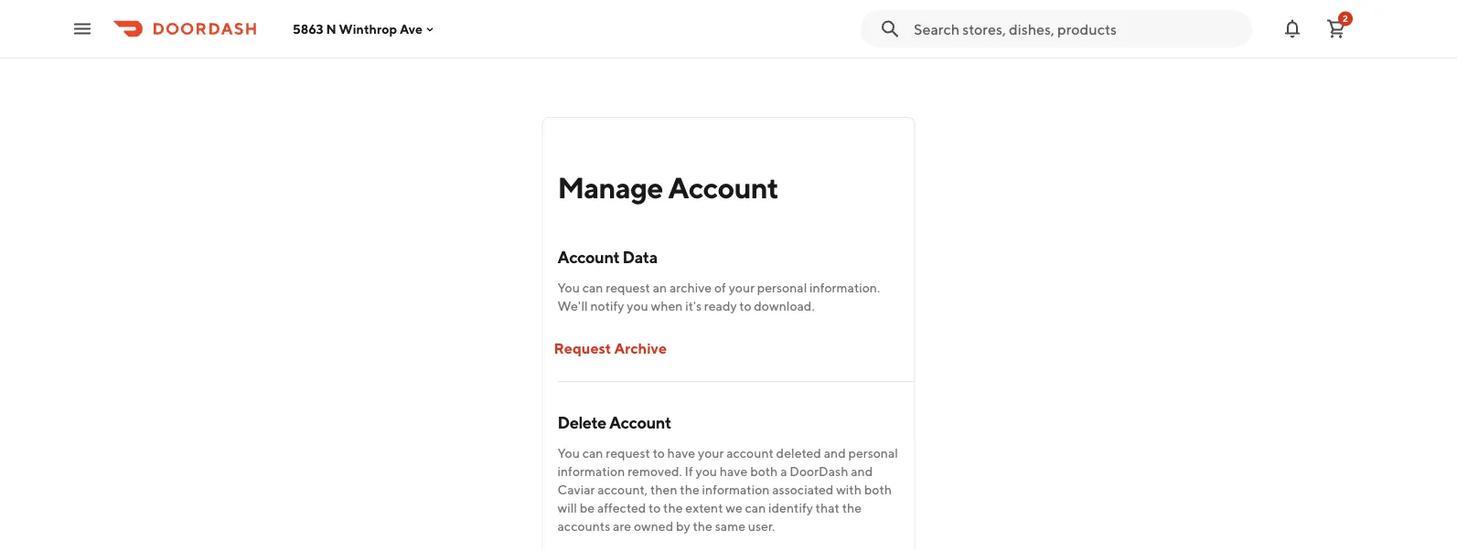 Task type: vqa. For each thing, say whether or not it's contained in the screenshot.
Account's request
yes



Task type: locate. For each thing, give the bounding box(es) containing it.
you left "when"
[[627, 299, 648, 314]]

you down delete
[[557, 446, 580, 461]]

we'll
[[557, 299, 588, 314]]

personal up download.
[[757, 280, 807, 295]]

an
[[653, 280, 667, 295]]

you up we'll
[[557, 280, 580, 295]]

account for delete
[[609, 413, 671, 432]]

1 horizontal spatial both
[[864, 482, 892, 498]]

1 vertical spatial your
[[698, 446, 724, 461]]

1 vertical spatial have
[[720, 464, 748, 479]]

0 horizontal spatial your
[[698, 446, 724, 461]]

request up the removed. at the bottom of page
[[606, 446, 650, 461]]

1 horizontal spatial you
[[696, 464, 717, 479]]

account for manage
[[668, 170, 778, 204]]

personal inside you can request an archive of your personal information. we'll notify you when it's ready to download.
[[757, 280, 807, 295]]

0 vertical spatial can
[[582, 280, 603, 295]]

and
[[824, 446, 846, 461], [851, 464, 873, 479]]

0 vertical spatial your
[[729, 280, 755, 295]]

and up with
[[851, 464, 873, 479]]

a
[[780, 464, 787, 479]]

2 request from the top
[[606, 446, 650, 461]]

affected
[[597, 501, 646, 516]]

to up the removed. at the bottom of page
[[653, 446, 665, 461]]

you right if
[[696, 464, 717, 479]]

1 you from the top
[[557, 280, 580, 295]]

data
[[622, 247, 657, 267]]

0 horizontal spatial you
[[627, 299, 648, 314]]

identify
[[768, 501, 813, 516]]

have
[[667, 446, 695, 461], [720, 464, 748, 479]]

0 horizontal spatial have
[[667, 446, 695, 461]]

0 vertical spatial request
[[606, 280, 650, 295]]

can down delete
[[582, 446, 603, 461]]

account
[[726, 446, 774, 461]]

1 horizontal spatial information
[[702, 482, 770, 498]]

both left a
[[750, 464, 778, 479]]

0 vertical spatial information
[[557, 464, 625, 479]]

2
[[1343, 13, 1348, 24]]

information up caviar
[[557, 464, 625, 479]]

you inside you can request an archive of your personal information. we'll notify you when it's ready to download.
[[557, 280, 580, 295]]

0 vertical spatial account
[[668, 170, 778, 204]]

information.
[[810, 280, 880, 295]]

0 vertical spatial have
[[667, 446, 695, 461]]

archive
[[669, 280, 712, 295]]

delete
[[557, 413, 606, 432]]

you
[[627, 299, 648, 314], [696, 464, 717, 479]]

your left account at the bottom of the page
[[698, 446, 724, 461]]

your
[[729, 280, 755, 295], [698, 446, 724, 461]]

download.
[[754, 299, 815, 314]]

both right with
[[864, 482, 892, 498]]

1 vertical spatial you
[[557, 446, 580, 461]]

have up if
[[667, 446, 695, 461]]

manage account
[[557, 170, 778, 204]]

5863 n winthrop ave button
[[293, 21, 437, 36]]

0 vertical spatial both
[[750, 464, 778, 479]]

1 vertical spatial and
[[851, 464, 873, 479]]

0 horizontal spatial and
[[824, 446, 846, 461]]

1 vertical spatial can
[[582, 446, 603, 461]]

1 horizontal spatial your
[[729, 280, 755, 295]]

request inside you can request an archive of your personal information. we'll notify you when it's ready to download.
[[606, 280, 650, 295]]

caviar
[[557, 482, 595, 498]]

the
[[680, 482, 700, 498], [663, 501, 683, 516], [842, 501, 862, 516], [693, 519, 712, 534]]

information up we
[[702, 482, 770, 498]]

have down account at the bottom of the page
[[720, 464, 748, 479]]

it's
[[685, 299, 702, 314]]

1 horizontal spatial personal
[[848, 446, 898, 461]]

account
[[668, 170, 778, 204], [557, 247, 620, 267], [609, 413, 671, 432]]

the down extent
[[693, 519, 712, 534]]

request
[[606, 280, 650, 295], [606, 446, 650, 461]]

1 vertical spatial account
[[557, 247, 620, 267]]

same
[[715, 519, 745, 534]]

with
[[836, 482, 862, 498]]

request archive link
[[543, 330, 678, 367]]

can up user. on the bottom of the page
[[745, 501, 766, 516]]

you inside you can request to have your account deleted and personal information removed. if you have both a doordash and caviar account, then the information associated with both will be affected to the extent we can identify that the accounts are owned by the same user.
[[696, 464, 717, 479]]

your right of
[[729, 280, 755, 295]]

to right ready
[[739, 299, 751, 314]]

request for data
[[606, 280, 650, 295]]

to
[[739, 299, 751, 314], [653, 446, 665, 461], [649, 501, 661, 516]]

0 vertical spatial to
[[739, 299, 751, 314]]

you inside you can request to have your account deleted and personal information removed. if you have both a doordash and caviar account, then the information associated with both will be affected to the extent we can identify that the accounts are owned by the same user.
[[557, 446, 580, 461]]

associated
[[772, 482, 834, 498]]

can up notify
[[582, 280, 603, 295]]

can inside you can request an archive of your personal information. we'll notify you when it's ready to download.
[[582, 280, 603, 295]]

the down then
[[663, 501, 683, 516]]

accounts
[[557, 519, 610, 534]]

1 vertical spatial to
[[653, 446, 665, 461]]

you
[[557, 280, 580, 295], [557, 446, 580, 461]]

2 vertical spatial account
[[609, 413, 671, 432]]

1 vertical spatial you
[[696, 464, 717, 479]]

0 vertical spatial personal
[[757, 280, 807, 295]]

2 you from the top
[[557, 446, 580, 461]]

request inside you can request to have your account deleted and personal information removed. if you have both a doordash and caviar account, then the information associated with both will be affected to the extent we can identify that the accounts are owned by the same user.
[[606, 446, 650, 461]]

to inside you can request an archive of your personal information. we'll notify you when it's ready to download.
[[739, 299, 751, 314]]

1 vertical spatial personal
[[848, 446, 898, 461]]

if
[[685, 464, 693, 479]]

archive
[[614, 340, 667, 357]]

0 vertical spatial you
[[627, 299, 648, 314]]

request up notify
[[606, 280, 650, 295]]

information
[[557, 464, 625, 479], [702, 482, 770, 498]]

1 request from the top
[[606, 280, 650, 295]]

0 horizontal spatial information
[[557, 464, 625, 479]]

winthrop
[[339, 21, 397, 36]]

0 horizontal spatial personal
[[757, 280, 807, 295]]

personal up with
[[848, 446, 898, 461]]

5863
[[293, 21, 323, 36]]

1 vertical spatial information
[[702, 482, 770, 498]]

0 vertical spatial you
[[557, 280, 580, 295]]

to up owned
[[649, 501, 661, 516]]

notification bell image
[[1281, 18, 1303, 40]]

delete account
[[557, 413, 671, 432]]

personal
[[757, 280, 807, 295], [848, 446, 898, 461]]

then
[[650, 482, 677, 498]]

you can request to have your account deleted and personal information removed. if you have both a doordash and caviar account, then the information associated with both will be affected to the extent we can identify that the accounts are owned by the same user.
[[557, 446, 898, 534]]

your inside you can request to have your account deleted and personal information removed. if you have both a doordash and caviar account, then the information associated with both will be affected to the extent we can identify that the accounts are owned by the same user.
[[698, 446, 724, 461]]

1 vertical spatial request
[[606, 446, 650, 461]]

both
[[750, 464, 778, 479], [864, 482, 892, 498]]

can
[[582, 280, 603, 295], [582, 446, 603, 461], [745, 501, 766, 516]]

0 horizontal spatial both
[[750, 464, 778, 479]]

and up 'doordash'
[[824, 446, 846, 461]]

account,
[[597, 482, 648, 498]]

are
[[613, 519, 631, 534]]



Task type: describe. For each thing, give the bounding box(es) containing it.
1 horizontal spatial and
[[851, 464, 873, 479]]

your inside you can request an archive of your personal information. we'll notify you when it's ready to download.
[[729, 280, 755, 295]]

will
[[557, 501, 577, 516]]

when
[[651, 299, 683, 314]]

2 button
[[1318, 11, 1355, 47]]

of
[[714, 280, 726, 295]]

that
[[816, 501, 840, 516]]

ave
[[400, 21, 423, 36]]

notify
[[590, 299, 624, 314]]

user.
[[748, 519, 775, 534]]

n
[[326, 21, 336, 36]]

account data
[[557, 247, 657, 267]]

you inside you can request an archive of your personal information. we'll notify you when it's ready to download.
[[627, 299, 648, 314]]

doordash
[[790, 464, 848, 479]]

1 vertical spatial both
[[864, 482, 892, 498]]

5863 n winthrop ave
[[293, 21, 423, 36]]

ready
[[704, 299, 737, 314]]

manage
[[557, 170, 663, 204]]

owned
[[634, 519, 673, 534]]

0 vertical spatial and
[[824, 446, 846, 461]]

deleted
[[776, 446, 821, 461]]

the down with
[[842, 501, 862, 516]]

Store search: begin typing to search for stores available on DoorDash text field
[[914, 19, 1241, 39]]

you can request an archive of your personal information. we'll notify you when it's ready to download.
[[557, 280, 880, 314]]

2 vertical spatial can
[[745, 501, 766, 516]]

personal inside you can request to have your account deleted and personal information removed. if you have both a doordash and caviar account, then the information associated with both will be affected to the extent we can identify that the accounts are owned by the same user.
[[848, 446, 898, 461]]

you for delete account
[[557, 446, 580, 461]]

be
[[580, 501, 595, 516]]

by
[[676, 519, 690, 534]]

request for account
[[606, 446, 650, 461]]

we
[[726, 501, 742, 516]]

can for account
[[582, 280, 603, 295]]

request
[[554, 340, 611, 357]]

extent
[[685, 501, 723, 516]]

open menu image
[[71, 18, 93, 40]]

removed.
[[628, 464, 682, 479]]

the down if
[[680, 482, 700, 498]]

can for delete
[[582, 446, 603, 461]]

2 items, open order cart image
[[1325, 18, 1347, 40]]

1 horizontal spatial have
[[720, 464, 748, 479]]

request archive
[[554, 340, 667, 357]]

2 vertical spatial to
[[649, 501, 661, 516]]

you for account data
[[557, 280, 580, 295]]



